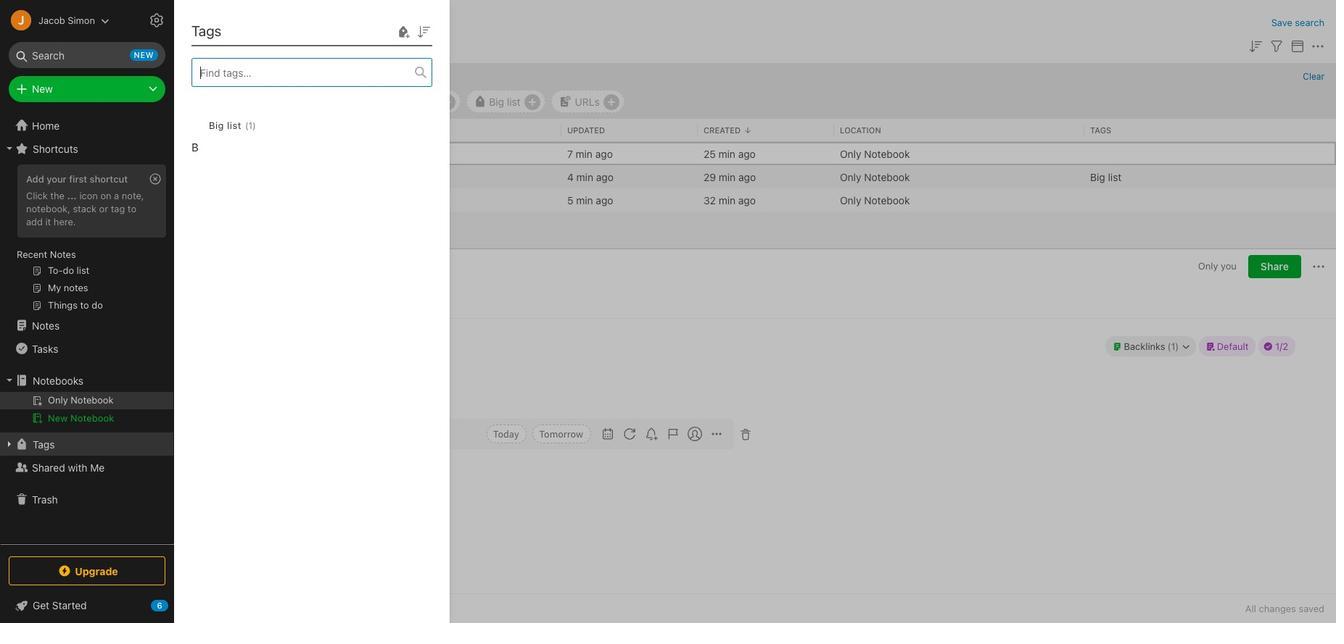 Task type: locate. For each thing, give the bounding box(es) containing it.
0 vertical spatial big
[[489, 95, 504, 108]]

only for 4 min ago
[[840, 171, 862, 183]]

1 horizontal spatial big
[[489, 95, 504, 108]]

0 vertical spatial notes
[[50, 249, 76, 260]]

cell
[[0, 392, 173, 410]]

note window element
[[174, 250, 1336, 624]]

notebook
[[244, 15, 310, 31], [864, 148, 910, 160], [864, 171, 910, 183], [864, 194, 910, 206], [70, 413, 114, 424]]

tasks
[[32, 343, 58, 355]]

shortcuts button
[[0, 137, 173, 160]]

only
[[209, 15, 240, 31], [840, 148, 862, 160], [840, 171, 862, 183], [840, 194, 862, 206], [1198, 261, 1218, 272]]

get started
[[33, 600, 87, 612]]

urls button
[[551, 90, 624, 113]]

min right 29 at right top
[[719, 171, 736, 183]]

save search
[[1272, 17, 1325, 28]]

32
[[704, 194, 716, 206]]

expand notebooks image
[[4, 375, 15, 387]]

tree
[[0, 114, 174, 544]]

or
[[99, 203, 108, 215]]

notes up tasks
[[32, 320, 60, 332]]

new
[[32, 83, 53, 95], [48, 413, 68, 424]]

row group
[[174, 119, 1336, 142], [174, 142, 1336, 212]]

2 vertical spatial tags
[[33, 439, 55, 451]]

list inside button
[[507, 95, 521, 108]]

tasks button
[[0, 337, 173, 361]]

0 vertical spatial big list
[[489, 95, 521, 108]]

new inside popup button
[[32, 83, 53, 95]]

all changes saved
[[1246, 604, 1325, 615]]

on
[[100, 190, 111, 202]]

0 horizontal spatial tags
[[33, 439, 55, 451]]

new inside button
[[48, 413, 68, 424]]

min for 32
[[719, 194, 736, 206]]

home
[[32, 119, 60, 132]]

new notebook button
[[0, 410, 173, 427]]

new for new
[[32, 83, 53, 95]]

notes right the recent
[[50, 249, 76, 260]]

min for 7
[[576, 148, 593, 160]]

tree containing home
[[0, 114, 174, 544]]

all
[[1246, 604, 1257, 615]]

2 horizontal spatial big
[[1090, 171, 1105, 183]]

1 horizontal spatial list
[[507, 95, 521, 108]]

tags inside button
[[33, 439, 55, 451]]

b
[[192, 141, 199, 154]]

add
[[26, 216, 43, 228]]

tag
[[111, 203, 125, 215]]

big list inside row group
[[1090, 171, 1122, 183]]

only for 7 min ago
[[840, 148, 862, 160]]

to left "do"
[[226, 148, 235, 160]]

new up home
[[32, 83, 53, 95]]

to inside icon on a note, notebook, stack or tag to add it here.
[[128, 203, 136, 215]]

click
[[26, 190, 48, 202]]

click the ...
[[26, 190, 77, 202]]

ago up 32 min ago
[[739, 171, 756, 183]]

ago up the 5 min ago
[[596, 171, 614, 183]]

click to collapse image
[[169, 597, 180, 614]]

expand tags image
[[4, 439, 15, 451]]

...
[[67, 190, 77, 202]]

do
[[238, 148, 250, 160]]

notes
[[50, 249, 76, 260], [32, 320, 60, 332]]

0 vertical spatial tags
[[192, 22, 222, 39]]

ago down 4 min ago
[[596, 194, 613, 206]]

create new tag image
[[395, 23, 412, 40]]

2 row group from the top
[[174, 142, 1336, 212]]

min right 4
[[576, 171, 593, 183]]

0 horizontal spatial big list
[[489, 95, 521, 108]]

1 vertical spatial tags
[[1090, 125, 1112, 135]]

min for 4
[[576, 171, 593, 183]]

ago up 29 min ago
[[738, 148, 756, 160]]

ago for 25 min ago
[[738, 148, 756, 160]]

1 horizontal spatial big list
[[1090, 171, 1122, 183]]

new for new notebook
[[48, 413, 68, 424]]

2 horizontal spatial list
[[1108, 171, 1122, 183]]

2 vertical spatial list
[[1108, 171, 1122, 183]]

1 vertical spatial big list
[[1090, 171, 1122, 183]]

ago down 29 min ago
[[738, 194, 756, 206]]

0 horizontal spatial to
[[128, 203, 136, 215]]

ago for 4 min ago
[[596, 171, 614, 183]]

1 vertical spatial new
[[48, 413, 68, 424]]

notes inside group
[[50, 249, 76, 260]]

only notebook for 29 min ago
[[840, 171, 910, 183]]

0 vertical spatial new
[[32, 83, 53, 95]]

ago for 7 min ago
[[595, 148, 613, 160]]

search
[[1295, 17, 1325, 28]]

shared
[[32, 462, 65, 474]]

1 vertical spatial to
[[128, 203, 136, 215]]

min right 25
[[719, 148, 736, 160]]

it
[[45, 216, 51, 228]]

ago for 32 min ago
[[738, 194, 756, 206]]

notes
[[201, 39, 227, 52]]

min right 32
[[719, 194, 736, 206]]

new search field
[[19, 42, 158, 68]]

only notebook for 32 min ago
[[840, 194, 910, 206]]

jacob simon
[[38, 14, 95, 26]]

clear
[[1303, 71, 1325, 82]]

a
[[114, 190, 119, 202]]

simon
[[68, 14, 95, 26]]

ago up 4 min ago
[[595, 148, 613, 160]]

0 vertical spatial list
[[507, 95, 521, 108]]

row group containing title
[[174, 119, 1336, 142]]

sort options image
[[415, 23, 432, 40]]

trash
[[32, 494, 58, 506]]

with
[[68, 462, 87, 474]]

notes link
[[0, 314, 173, 337]]

Sort field
[[415, 22, 432, 40]]

ago for 5 min ago
[[596, 194, 613, 206]]

shortcuts
[[33, 143, 78, 155]]

0 horizontal spatial big
[[209, 120, 224, 131]]

only notebook
[[209, 15, 310, 31], [840, 148, 910, 160], [840, 171, 910, 183], [840, 194, 910, 206]]

big list
[[489, 95, 521, 108], [1090, 171, 1122, 183]]

the
[[50, 190, 65, 202]]

notebook for 32 min ago
[[864, 194, 910, 206]]

1
[[248, 120, 253, 131]]

2 horizontal spatial tags
[[1090, 125, 1112, 135]]

jacob
[[38, 14, 65, 26]]

big
[[489, 95, 504, 108], [209, 120, 224, 131], [1090, 171, 1105, 183]]

min right 7
[[576, 148, 593, 160]]

to down note,
[[128, 203, 136, 215]]

min right 5
[[576, 194, 593, 206]]

new down notebooks
[[48, 413, 68, 424]]

1 row group from the top
[[174, 119, 1336, 142]]

min
[[576, 148, 593, 160], [719, 148, 736, 160], [576, 171, 593, 183], [719, 171, 736, 183], [576, 194, 593, 206], [719, 194, 736, 206]]

list
[[507, 95, 521, 108], [227, 120, 242, 131], [1108, 171, 1122, 183]]

group
[[0, 160, 173, 320]]

5
[[567, 194, 573, 206]]

1 vertical spatial big
[[209, 120, 224, 131]]

0 horizontal spatial list
[[227, 120, 242, 131]]

new button
[[9, 76, 165, 102]]

notebook,
[[26, 203, 70, 215]]

ago for 29 min ago
[[739, 171, 756, 183]]

only notebook for 25 min ago
[[840, 148, 910, 160]]

to
[[226, 148, 235, 160], [128, 203, 136, 215]]

new notebook
[[48, 413, 114, 424]]

only for 5 min ago
[[840, 194, 862, 206]]

1 vertical spatial list
[[227, 120, 242, 131]]

ago
[[595, 148, 613, 160], [738, 148, 756, 160], [596, 171, 614, 183], [739, 171, 756, 183], [596, 194, 613, 206], [738, 194, 756, 206]]

0 vertical spatial to
[[226, 148, 235, 160]]

created
[[704, 125, 741, 135]]

1 vertical spatial notes
[[32, 320, 60, 332]]

big list inside button
[[489, 95, 521, 108]]

add
[[26, 173, 44, 185]]

list inside b row group
[[227, 120, 242, 131]]

4
[[567, 171, 574, 183]]



Task type: describe. For each thing, give the bounding box(es) containing it.
things
[[192, 148, 223, 160]]

here.
[[54, 216, 76, 228]]

first
[[69, 173, 87, 185]]

6
[[157, 601, 162, 611]]

share button
[[1248, 255, 1301, 279]]

notebooks
[[33, 375, 83, 387]]

3 notes
[[192, 39, 227, 52]]

save
[[1272, 17, 1293, 28]]

1 horizontal spatial to
[[226, 148, 235, 160]]

big inside b row group
[[209, 120, 224, 131]]

min for 29
[[719, 171, 736, 183]]

trash link
[[0, 488, 173, 511]]

changes
[[1259, 604, 1296, 615]]

notebooks link
[[0, 369, 173, 392]]

updated
[[567, 125, 605, 135]]

2 vertical spatial big
[[1090, 171, 1105, 183]]

Account field
[[0, 6, 110, 35]]

settings image
[[148, 12, 165, 29]]

shared with me
[[32, 462, 105, 474]]

note,
[[122, 190, 144, 202]]

25 min ago
[[704, 148, 756, 160]]

recent
[[17, 249, 47, 260]]

me
[[90, 462, 105, 474]]

icon
[[79, 190, 98, 202]]

notebook for 25 min ago
[[864, 148, 910, 160]]

you
[[1221, 261, 1237, 272]]

7 min ago
[[567, 148, 613, 160]]

tags button
[[0, 433, 173, 456]]

icon on a note, notebook, stack or tag to add it here.
[[26, 190, 144, 228]]

add your first shortcut
[[26, 173, 128, 185]]

things to do
[[192, 148, 250, 160]]

saved
[[1299, 604, 1325, 615]]

filters
[[189, 71, 222, 82]]

home link
[[0, 114, 174, 137]]

save search button
[[1272, 16, 1325, 30]]

1 horizontal spatial tags
[[192, 22, 222, 39]]

Search text field
[[19, 42, 155, 68]]

Note Editor text field
[[174, 319, 1336, 594]]

notebook inside button
[[70, 413, 114, 424]]

5 min ago
[[567, 194, 613, 206]]

25
[[704, 148, 716, 160]]

29 min ago
[[704, 171, 756, 183]]

upgrade button
[[9, 557, 165, 586]]

)
[[253, 120, 256, 131]]

29
[[704, 171, 716, 183]]

new
[[134, 50, 154, 59]]

big list ( 1 )
[[209, 120, 256, 131]]

started
[[52, 600, 87, 612]]

(
[[245, 120, 248, 131]]

7
[[567, 148, 573, 160]]

min for 5
[[576, 194, 593, 206]]

clear button
[[1303, 71, 1325, 82]]

group containing add your first shortcut
[[0, 160, 173, 320]]

only inside note window element
[[1198, 261, 1218, 272]]

new notebook group
[[0, 392, 173, 433]]

recent notes
[[17, 249, 76, 260]]

upgrade
[[75, 566, 118, 578]]

get
[[33, 600, 49, 612]]

big list button
[[467, 90, 545, 113]]

urls
[[575, 95, 600, 108]]

shared with me link
[[0, 456, 173, 480]]

3
[[192, 39, 198, 52]]

row group containing things to do
[[174, 142, 1336, 212]]

location
[[840, 125, 881, 135]]

your
[[47, 173, 67, 185]]

4 min ago
[[567, 171, 614, 183]]

share
[[1261, 260, 1289, 273]]

Help and Learning task checklist field
[[0, 595, 174, 618]]

Find tags… text field
[[192, 63, 415, 82]]

stack
[[73, 203, 97, 215]]

notebook for 29 min ago
[[864, 171, 910, 183]]

big inside big list button
[[489, 95, 504, 108]]

title
[[192, 125, 214, 135]]

min for 25
[[719, 148, 736, 160]]

32 min ago
[[704, 194, 756, 206]]

shortcut
[[90, 173, 128, 185]]

b row group
[[192, 87, 444, 157]]

only you
[[1198, 261, 1237, 272]]



Task type: vqa. For each thing, say whether or not it's contained in the screenshot.
Notebook
yes



